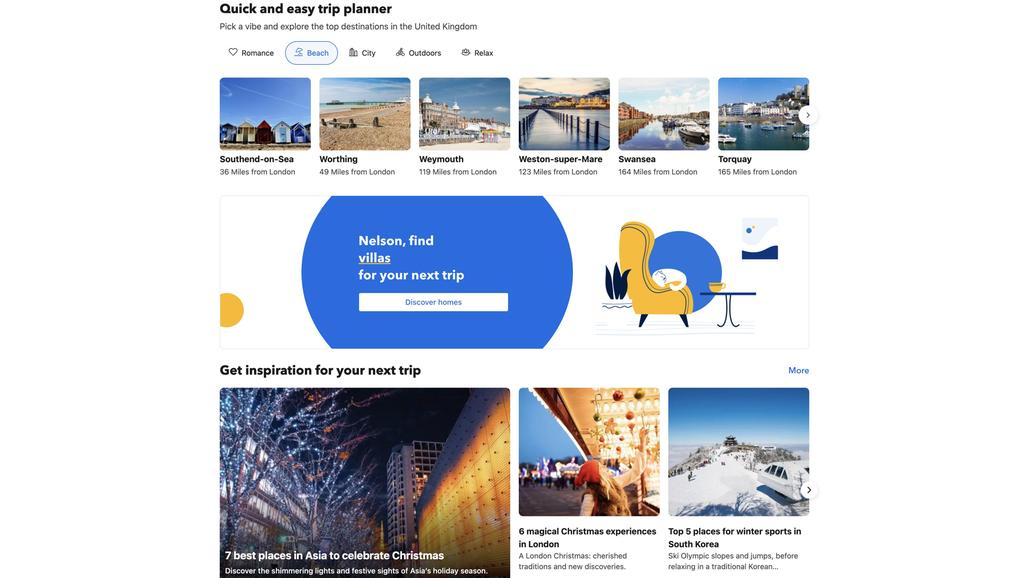Task type: describe. For each thing, give the bounding box(es) containing it.
next inside nelson, find villas for your next trip
[[411, 267, 439, 285]]

destinations
[[341, 21, 389, 31]]

pick
[[220, 21, 236, 31]]

bathhouse
[[668, 574, 705, 579]]

36
[[220, 168, 229, 176]]

165
[[718, 168, 731, 176]]

more
[[789, 365, 809, 377]]

new
[[569, 563, 583, 572]]

london inside worthing 49 miles from london
[[369, 168, 395, 176]]

beach
[[307, 49, 329, 57]]

korea
[[695, 540, 719, 550]]

nelson, find villas for your next trip
[[359, 233, 464, 285]]

and right vibe
[[264, 21, 278, 31]]

korean
[[749, 563, 773, 572]]

from inside weston-super-mare 123 miles from london
[[554, 168, 570, 176]]

123
[[519, 168, 531, 176]]

miles for worthing
[[331, 168, 349, 176]]

49
[[319, 168, 329, 176]]

london inside 'southend-on-sea 36 miles from london'
[[269, 168, 295, 176]]

torquay 165 miles from london
[[718, 154, 797, 176]]

miles inside weston-super-mare 123 miles from london
[[533, 168, 552, 176]]

next image
[[803, 484, 816, 497]]

ski
[[668, 552, 679, 561]]

for for top 5 places for winter sports in south korea ski olympic slopes and jumps, before relaxing in a traditional korean bathhouse
[[722, 527, 734, 537]]

celebrate
[[342, 550, 390, 562]]

5
[[686, 527, 691, 537]]

for for nelson, find villas for your next trip
[[359, 267, 377, 285]]

worthing
[[319, 154, 358, 164]]

119
[[419, 168, 431, 176]]

winter
[[736, 527, 763, 537]]

southend-
[[220, 154, 264, 164]]

homes
[[438, 298, 462, 307]]

in inside 6 magical christmas experiences in london a london christmas: cherished traditions and new discoveries.
[[519, 540, 526, 550]]

traditions
[[519, 563, 552, 572]]

villas
[[359, 250, 391, 268]]

mare
[[582, 154, 603, 164]]

united
[[415, 21, 440, 31]]

places for best
[[258, 550, 291, 562]]

weston-
[[519, 154, 554, 164]]

relaxing
[[668, 563, 696, 572]]

city button
[[340, 41, 385, 65]]

weston-super-mare 123 miles from london
[[519, 154, 603, 176]]

in inside 7 best places in asia to celebrate christmas discover the shimmering lights and festive sights of asia's holiday season.
[[294, 550, 303, 562]]

shimmering
[[271, 567, 313, 576]]

relax
[[475, 49, 493, 57]]

to
[[329, 550, 340, 562]]

miles inside 'southend-on-sea 36 miles from london'
[[231, 168, 249, 176]]

6 magical christmas experiences in london image
[[519, 388, 660, 517]]

south
[[668, 540, 693, 550]]

miles for swansea
[[633, 168, 652, 176]]

best
[[234, 550, 256, 562]]

beach button
[[285, 41, 338, 65]]

top
[[668, 527, 684, 537]]

and inside top 5 places for winter sports in south korea ski olympic slopes and jumps, before relaxing in a traditional korean bathhouse
[[736, 552, 749, 561]]

and up vibe
[[260, 0, 284, 18]]

lights
[[315, 567, 335, 576]]

vibe
[[245, 21, 261, 31]]

0 horizontal spatial for
[[315, 362, 333, 380]]

quick
[[220, 0, 257, 18]]

1 vertical spatial your
[[336, 362, 365, 380]]

places for 5
[[693, 527, 720, 537]]

sports
[[765, 527, 792, 537]]

weymouth
[[419, 154, 464, 164]]

swansea 164 miles from london
[[619, 154, 698, 176]]

season.
[[461, 567, 488, 576]]

7 best places in asia to celebrate christmas discover the shimmering lights and festive sights of asia's holiday season.
[[225, 550, 488, 576]]

nelson,
[[359, 233, 406, 250]]

experiences
[[606, 527, 657, 537]]

christmas inside 6 magical christmas experiences in london a london christmas: cherished traditions and new discoveries.
[[561, 527, 604, 537]]

magical
[[527, 527, 559, 537]]

your inside nelson, find villas for your next trip
[[380, 267, 408, 285]]

swansea
[[619, 154, 656, 164]]

explore
[[280, 21, 309, 31]]

164
[[619, 168, 631, 176]]

before
[[776, 552, 798, 561]]

from for worthing
[[351, 168, 367, 176]]

weymouth 119 miles from london
[[419, 154, 497, 176]]

olympic
[[681, 552, 709, 561]]

get inspiration for your next trip
[[220, 362, 421, 380]]

cherished
[[593, 552, 627, 561]]

asia's
[[410, 567, 431, 576]]



Task type: locate. For each thing, give the bounding box(es) containing it.
romance
[[242, 49, 274, 57]]

london
[[269, 168, 295, 176], [369, 168, 395, 176], [471, 168, 497, 176], [572, 168, 597, 176], [672, 168, 698, 176], [771, 168, 797, 176], [528, 540, 559, 550], [526, 552, 552, 561]]

kingdom
[[443, 21, 477, 31]]

miles down weston- on the right
[[533, 168, 552, 176]]

6
[[519, 527, 525, 537]]

from down super- on the right of the page
[[554, 168, 570, 176]]

6 magical christmas experiences in london a london christmas: cherished traditions and new discoveries.
[[519, 527, 657, 572]]

1 miles from the left
[[231, 168, 249, 176]]

0 horizontal spatial next
[[368, 362, 396, 380]]

2 vertical spatial trip
[[399, 362, 421, 380]]

miles for torquay
[[733, 168, 751, 176]]

0 horizontal spatial the
[[258, 567, 270, 576]]

next
[[411, 267, 439, 285], [368, 362, 396, 380]]

from down weymouth
[[453, 168, 469, 176]]

your
[[380, 267, 408, 285], [336, 362, 365, 380]]

quick and easy trip planner pick a vibe and explore the top destinations in the united kingdom
[[220, 0, 477, 31]]

easy
[[287, 0, 315, 18]]

0 vertical spatial trip
[[318, 0, 340, 18]]

a left vibe
[[238, 21, 243, 31]]

romance button
[[220, 41, 283, 65]]

1 vertical spatial for
[[315, 362, 333, 380]]

places up korea at the right of the page
[[693, 527, 720, 537]]

for down nelson,
[[359, 267, 377, 285]]

in
[[391, 21, 398, 31], [794, 527, 801, 537], [519, 540, 526, 550], [294, 550, 303, 562], [698, 563, 704, 572]]

and
[[260, 0, 284, 18], [264, 21, 278, 31], [736, 552, 749, 561], [554, 563, 566, 572], [337, 567, 350, 576]]

2 horizontal spatial trip
[[442, 267, 464, 285]]

christmas:
[[554, 552, 591, 561]]

0 horizontal spatial discover
[[225, 567, 256, 576]]

from inside 'torquay 165 miles from london'
[[753, 168, 769, 176]]

for right inspiration
[[315, 362, 333, 380]]

the left the united
[[400, 21, 412, 31]]

from down worthing
[[351, 168, 367, 176]]

city
[[362, 49, 376, 57]]

2 horizontal spatial for
[[722, 527, 734, 537]]

5 from from the left
[[654, 168, 670, 176]]

for inside top 5 places for winter sports in south korea ski olympic slopes and jumps, before relaxing in a traditional korean bathhouse
[[722, 527, 734, 537]]

0 vertical spatial christmas
[[561, 527, 604, 537]]

outdoors button
[[387, 41, 450, 65]]

discover homes
[[405, 298, 462, 307]]

0 vertical spatial next
[[411, 267, 439, 285]]

0 vertical spatial discover
[[405, 298, 436, 307]]

6 miles from the left
[[733, 168, 751, 176]]

super-
[[554, 154, 582, 164]]

a inside quick and easy trip planner pick a vibe and explore the top destinations in the united kingdom
[[238, 21, 243, 31]]

from inside swansea 164 miles from london
[[654, 168, 670, 176]]

for
[[359, 267, 377, 285], [315, 362, 333, 380], [722, 527, 734, 537]]

1 horizontal spatial for
[[359, 267, 377, 285]]

in down the olympic
[[698, 563, 704, 572]]

2 vertical spatial for
[[722, 527, 734, 537]]

from
[[251, 168, 267, 176], [351, 168, 367, 176], [453, 168, 469, 176], [554, 168, 570, 176], [654, 168, 670, 176], [753, 168, 769, 176]]

sea
[[278, 154, 294, 164]]

tab list containing romance
[[211, 41, 511, 65]]

from down on-
[[251, 168, 267, 176]]

festive
[[352, 567, 376, 576]]

from right '165'
[[753, 168, 769, 176]]

for inside nelson, find villas for your next trip
[[359, 267, 377, 285]]

in right destinations
[[391, 21, 398, 31]]

places
[[693, 527, 720, 537], [258, 550, 291, 562]]

the left shimmering at the bottom left of page
[[258, 567, 270, 576]]

1 horizontal spatial places
[[693, 527, 720, 537]]

region
[[211, 73, 818, 183]]

miles down southend-
[[231, 168, 249, 176]]

0 vertical spatial for
[[359, 267, 377, 285]]

1 horizontal spatial trip
[[399, 362, 421, 380]]

london inside 'torquay 165 miles from london'
[[771, 168, 797, 176]]

1 horizontal spatial the
[[311, 21, 324, 31]]

0 horizontal spatial christmas
[[392, 550, 444, 562]]

trip
[[318, 0, 340, 18], [442, 267, 464, 285], [399, 362, 421, 380]]

6 from from the left
[[753, 168, 769, 176]]

london inside swansea 164 miles from london
[[672, 168, 698, 176]]

traditional
[[712, 563, 747, 572]]

christmas
[[561, 527, 604, 537], [392, 550, 444, 562]]

7
[[225, 550, 231, 562]]

asia
[[305, 550, 327, 562]]

of
[[401, 567, 408, 576]]

top
[[326, 21, 339, 31]]

southend-on-sea 36 miles from london
[[220, 154, 295, 176]]

miles inside worthing 49 miles from london
[[331, 168, 349, 176]]

discover inside 7 best places in asia to celebrate christmas discover the shimmering lights and festive sights of asia's holiday season.
[[225, 567, 256, 576]]

1 from from the left
[[251, 168, 267, 176]]

on-
[[264, 154, 278, 164]]

discoveries.
[[585, 563, 626, 572]]

miles down weymouth
[[433, 168, 451, 176]]

worthing 49 miles from london
[[319, 154, 395, 176]]

christmas up christmas:
[[561, 527, 604, 537]]

in right sports
[[794, 527, 801, 537]]

2 horizontal spatial the
[[400, 21, 412, 31]]

0 horizontal spatial a
[[238, 21, 243, 31]]

5 miles from the left
[[633, 168, 652, 176]]

the left top
[[311, 21, 324, 31]]

relax button
[[453, 41, 502, 65]]

from for weymouth
[[453, 168, 469, 176]]

holiday
[[433, 567, 459, 576]]

discover left homes
[[405, 298, 436, 307]]

1 horizontal spatial a
[[706, 563, 710, 572]]

2 from from the left
[[351, 168, 367, 176]]

1 vertical spatial trip
[[442, 267, 464, 285]]

and left new on the right bottom of the page
[[554, 563, 566, 572]]

4 miles from the left
[[533, 168, 552, 176]]

in up a
[[519, 540, 526, 550]]

from for torquay
[[753, 168, 769, 176]]

slopes
[[711, 552, 734, 561]]

trip inside quick and easy trip planner pick a vibe and explore the top destinations in the united kingdom
[[318, 0, 340, 18]]

1 horizontal spatial discover
[[405, 298, 436, 307]]

a inside top 5 places for winter sports in south korea ski olympic slopes and jumps, before relaxing in a traditional korean bathhouse
[[706, 563, 710, 572]]

miles for weymouth
[[433, 168, 451, 176]]

1 vertical spatial discover
[[225, 567, 256, 576]]

from for swansea
[[654, 168, 670, 176]]

discover
[[405, 298, 436, 307], [225, 567, 256, 576]]

1 horizontal spatial next
[[411, 267, 439, 285]]

region containing southend-on-sea
[[211, 73, 818, 183]]

outdoors
[[409, 49, 441, 57]]

trip inside nelson, find villas for your next trip
[[442, 267, 464, 285]]

the inside 7 best places in asia to celebrate christmas discover the shimmering lights and festive sights of asia's holiday season.
[[258, 567, 270, 576]]

christmas inside 7 best places in asia to celebrate christmas discover the shimmering lights and festive sights of asia's holiday season.
[[392, 550, 444, 562]]

1 horizontal spatial christmas
[[561, 527, 604, 537]]

places inside 7 best places in asia to celebrate christmas discover the shimmering lights and festive sights of asia's holiday season.
[[258, 550, 291, 562]]

0 horizontal spatial your
[[336, 362, 365, 380]]

more link
[[789, 363, 809, 380]]

2 miles from the left
[[331, 168, 349, 176]]

1 vertical spatial a
[[706, 563, 710, 572]]

in up shimmering at the bottom left of page
[[294, 550, 303, 562]]

from inside 'southend-on-sea 36 miles from london'
[[251, 168, 267, 176]]

and inside 6 magical christmas experiences in london a london christmas: cherished traditions and new discoveries.
[[554, 563, 566, 572]]

and up traditional
[[736, 552, 749, 561]]

miles inside weymouth 119 miles from london
[[433, 168, 451, 176]]

from down swansea
[[654, 168, 670, 176]]

london inside weymouth 119 miles from london
[[471, 168, 497, 176]]

sights
[[378, 567, 399, 576]]

0 vertical spatial places
[[693, 527, 720, 537]]

from inside worthing 49 miles from london
[[351, 168, 367, 176]]

a
[[519, 552, 524, 561]]

3 from from the left
[[453, 168, 469, 176]]

7 best places in asia to celebrate christmas region
[[211, 388, 818, 579]]

places up shimmering at the bottom left of page
[[258, 550, 291, 562]]

1 horizontal spatial your
[[380, 267, 408, 285]]

torquay
[[718, 154, 752, 164]]

0 vertical spatial a
[[238, 21, 243, 31]]

1 vertical spatial christmas
[[392, 550, 444, 562]]

a
[[238, 21, 243, 31], [706, 563, 710, 572]]

miles inside swansea 164 miles from london
[[633, 168, 652, 176]]

3 miles from the left
[[433, 168, 451, 176]]

london inside weston-super-mare 123 miles from london
[[572, 168, 597, 176]]

jumps,
[[751, 552, 774, 561]]

christmas up asia's
[[392, 550, 444, 562]]

miles down torquay
[[733, 168, 751, 176]]

for left winter at bottom
[[722, 527, 734, 537]]

get
[[220, 362, 242, 380]]

find
[[409, 233, 434, 250]]

places inside top 5 places for winter sports in south korea ski olympic slopes and jumps, before relaxing in a traditional korean bathhouse
[[693, 527, 720, 537]]

0 horizontal spatial places
[[258, 550, 291, 562]]

in inside quick and easy trip planner pick a vibe and explore the top destinations in the united kingdom
[[391, 21, 398, 31]]

0 vertical spatial your
[[380, 267, 408, 285]]

miles inside 'torquay 165 miles from london'
[[733, 168, 751, 176]]

miles down worthing
[[331, 168, 349, 176]]

inspiration
[[245, 362, 312, 380]]

and inside 7 best places in asia to celebrate christmas discover the shimmering lights and festive sights of asia's holiday season.
[[337, 567, 350, 576]]

top 5 places for winter sports in south korea ski olympic slopes and jumps, before relaxing in a traditional korean bathhouse
[[668, 527, 801, 579]]

1 vertical spatial places
[[258, 550, 291, 562]]

top 5 places for winter sports in south korea image
[[668, 388, 809, 517]]

and down the to
[[337, 567, 350, 576]]

tab list
[[211, 41, 511, 65]]

discover down best at the bottom
[[225, 567, 256, 576]]

miles
[[231, 168, 249, 176], [331, 168, 349, 176], [433, 168, 451, 176], [533, 168, 552, 176], [633, 168, 652, 176], [733, 168, 751, 176]]

from inside weymouth 119 miles from london
[[453, 168, 469, 176]]

0 horizontal spatial trip
[[318, 0, 340, 18]]

1 vertical spatial next
[[368, 362, 396, 380]]

a down the olympic
[[706, 563, 710, 572]]

miles down swansea
[[633, 168, 652, 176]]

4 from from the left
[[554, 168, 570, 176]]

planner
[[344, 0, 392, 18]]



Task type: vqa. For each thing, say whether or not it's contained in the screenshot.


